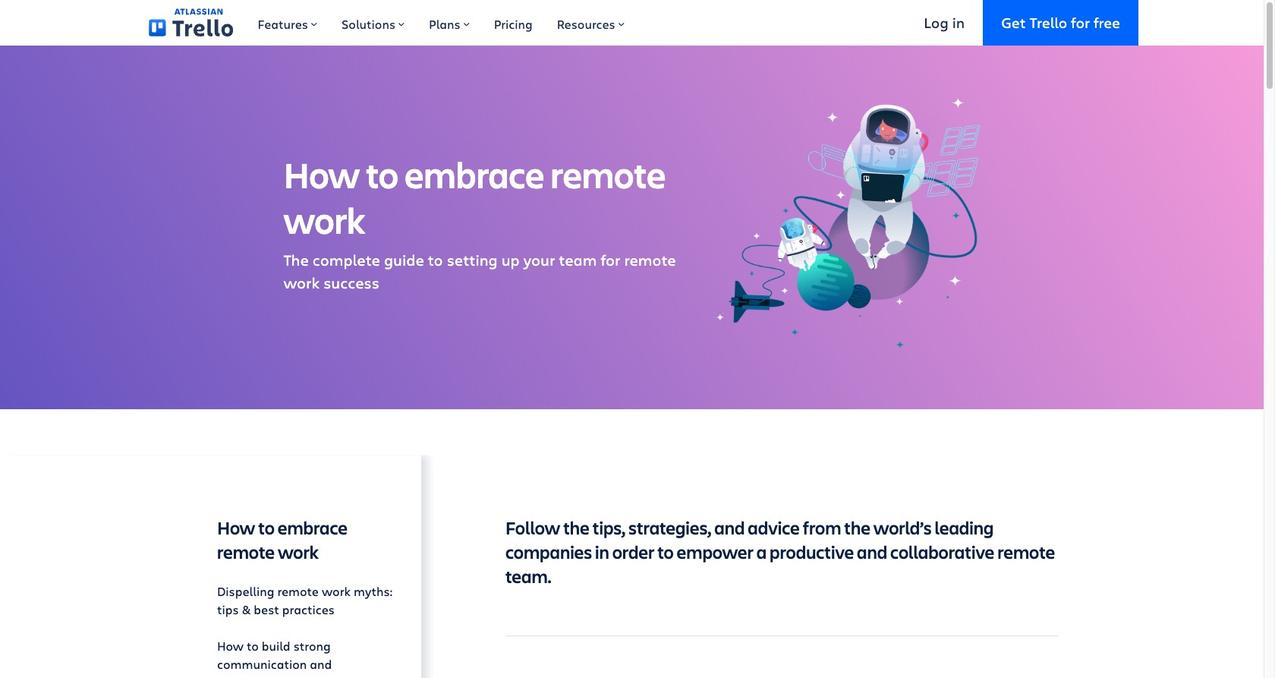 Task type: vqa. For each thing, say whether or not it's contained in the screenshot.
your
yes



Task type: locate. For each thing, give the bounding box(es) containing it.
in left order on the bottom
[[595, 540, 609, 564]]

how inside how to build strong communication and collaboration with a remo
[[217, 638, 244, 654]]

your
[[524, 250, 555, 270]]

to inside how to build strong communication and collaboration with a remo
[[247, 638, 259, 654]]

tips
[[217, 602, 239, 618]]

embrace inside 'how to embrace remote work the complete guide to setting up your team for remote work success'
[[405, 150, 545, 198]]

remote inside how to embrace remote work
[[217, 540, 275, 564]]

remote
[[551, 150, 666, 198], [624, 250, 676, 270], [217, 540, 275, 564], [998, 540, 1055, 564], [277, 583, 319, 599]]

embrace for how to embrace remote work the complete guide to setting up your team for remote work success
[[405, 150, 545, 198]]

2 vertical spatial how
[[217, 638, 244, 654]]

work up dispelling remote work myths: tips & best practices
[[278, 540, 319, 564]]

and inside how to build strong communication and collaboration with a remo
[[310, 656, 332, 672]]

how for how to embrace remote work
[[217, 516, 255, 540]]

&
[[242, 602, 251, 618]]

0 horizontal spatial and
[[310, 656, 332, 672]]

companies
[[506, 540, 592, 564]]

collaborative
[[891, 540, 995, 564]]

log
[[924, 13, 949, 32]]

0 vertical spatial embrace
[[405, 150, 545, 198]]

leading
[[935, 516, 994, 540]]

plans button
[[417, 0, 482, 46]]

work
[[284, 196, 366, 243], [284, 272, 320, 293], [278, 540, 319, 564], [322, 583, 351, 599]]

1 vertical spatial embrace
[[278, 516, 348, 540]]

how inside how to embrace remote work
[[217, 516, 255, 540]]

setting
[[447, 250, 498, 270]]

the
[[564, 516, 590, 540], [844, 516, 871, 540]]

log in
[[924, 13, 965, 32]]

best
[[254, 602, 279, 618]]

dispelling
[[217, 583, 274, 599]]

and right from
[[857, 540, 888, 564]]

0 horizontal spatial a
[[326, 675, 334, 678]]

strategies,
[[629, 516, 712, 540]]

0 horizontal spatial the
[[564, 516, 590, 540]]

1 horizontal spatial the
[[844, 516, 871, 540]]

embrace
[[405, 150, 545, 198], [278, 516, 348, 540]]

practices
[[282, 602, 335, 618]]

0 horizontal spatial in
[[595, 540, 609, 564]]

myths:
[[354, 583, 393, 599]]

1 horizontal spatial in
[[953, 13, 965, 32]]

work inside how to embrace remote work
[[278, 540, 319, 564]]

a right with
[[326, 675, 334, 678]]

with
[[297, 675, 323, 678]]

features
[[258, 16, 308, 32]]

tips,
[[593, 516, 626, 540]]

and up with
[[310, 656, 332, 672]]

0 horizontal spatial embrace
[[278, 516, 348, 540]]

1 horizontal spatial for
[[1071, 13, 1090, 32]]

0 vertical spatial in
[[953, 13, 965, 32]]

0 horizontal spatial for
[[601, 250, 621, 270]]

and left advice
[[715, 516, 745, 540]]

and
[[715, 516, 745, 540], [857, 540, 888, 564], [310, 656, 332, 672]]

embrace for how to embrace remote work
[[278, 516, 348, 540]]

0 vertical spatial a
[[757, 540, 767, 564]]

1 horizontal spatial a
[[757, 540, 767, 564]]

in right log
[[953, 13, 965, 32]]

from
[[803, 516, 841, 540]]

in inside 'follow the tips, strategies, and advice from the world's leading companies in order to empower a productive and collaborative remote team.'
[[595, 540, 609, 564]]

empower
[[677, 540, 754, 564]]

a right empower
[[757, 540, 767, 564]]

1 horizontal spatial embrace
[[405, 150, 545, 198]]

2 horizontal spatial and
[[857, 540, 888, 564]]

1 vertical spatial a
[[326, 675, 334, 678]]

to inside how to embrace remote work
[[258, 516, 275, 540]]

1 vertical spatial how
[[217, 516, 255, 540]]

atlassian trello image
[[149, 9, 233, 37]]

embrace inside how to embrace remote work
[[278, 516, 348, 540]]

1 vertical spatial in
[[595, 540, 609, 564]]

0 vertical spatial how
[[284, 150, 360, 198]]

how inside 'how to embrace remote work the complete guide to setting up your team for remote work success'
[[284, 150, 360, 198]]

order
[[612, 540, 655, 564]]

to for how to embrace remote work
[[258, 516, 275, 540]]

the left tips,
[[564, 516, 590, 540]]

to
[[366, 150, 399, 198], [428, 250, 443, 270], [258, 516, 275, 540], [658, 540, 674, 564], [247, 638, 259, 654]]

how to build strong communication and collaboration with a remo link
[[217, 631, 397, 678]]

a
[[757, 540, 767, 564], [326, 675, 334, 678]]

the right from
[[844, 516, 871, 540]]

in
[[953, 13, 965, 32], [595, 540, 609, 564]]

get trello for free
[[1002, 13, 1121, 32]]

work up practices
[[322, 583, 351, 599]]

log in link
[[906, 0, 983, 46]]

for left free
[[1071, 13, 1090, 32]]

how
[[284, 150, 360, 198], [217, 516, 255, 540], [217, 638, 244, 654]]

to inside 'follow the tips, strategies, and advice from the world's leading companies in order to empower a productive and collaborative remote team.'
[[658, 540, 674, 564]]

follow
[[506, 516, 560, 540]]

1 vertical spatial for
[[601, 250, 621, 270]]

for right team
[[601, 250, 621, 270]]

work inside dispelling remote work myths: tips & best practices
[[322, 583, 351, 599]]

for inside 'how to embrace remote work the complete guide to setting up your team for remote work success'
[[601, 250, 621, 270]]

for
[[1071, 13, 1090, 32], [601, 250, 621, 270]]

free
[[1094, 13, 1121, 32]]

how to build strong communication and collaboration with a remo
[[217, 638, 378, 678]]



Task type: describe. For each thing, give the bounding box(es) containing it.
complete
[[313, 250, 380, 270]]

work up 'complete'
[[284, 196, 366, 243]]

how for how to build strong communication and collaboration with a remo
[[217, 638, 244, 654]]

remote inside dispelling remote work myths: tips & best practices
[[277, 583, 319, 599]]

build
[[262, 638, 290, 654]]

resources button
[[545, 0, 637, 46]]

to for how to build strong communication and collaboration with a remo
[[247, 638, 259, 654]]

collaboration
[[217, 675, 294, 678]]

how to embrace remote work
[[217, 516, 348, 564]]

remote inside 'follow the tips, strategies, and advice from the world's leading companies in order to empower a productive and collaborative remote team.'
[[998, 540, 1055, 564]]

2 the from the left
[[844, 516, 871, 540]]

communication
[[217, 656, 307, 672]]

dispelling remote work myths: tips & best practices
[[217, 583, 393, 618]]

the
[[284, 250, 309, 270]]

follow the tips, strategies, and advice from the world's leading companies in order to empower a productive and collaborative remote team.
[[506, 516, 1055, 589]]

to for how to embrace remote work the complete guide to setting up your team for remote work success
[[366, 150, 399, 198]]

1 horizontal spatial and
[[715, 516, 745, 540]]

a inside how to build strong communication and collaboration with a remo
[[326, 675, 334, 678]]

a inside 'follow the tips, strategies, and advice from the world's leading companies in order to empower a productive and collaborative remote team.'
[[757, 540, 767, 564]]

guide
[[384, 250, 424, 270]]

plans
[[429, 16, 461, 32]]

solutions
[[342, 16, 396, 32]]

features button
[[246, 0, 329, 46]]

success
[[324, 272, 380, 293]]

how to embrace remote work link
[[217, 516, 397, 571]]

how for how to embrace remote work the complete guide to setting up your team for remote work success
[[284, 150, 360, 198]]

strong
[[294, 638, 331, 654]]

pricing link
[[482, 0, 545, 46]]

pricing
[[494, 16, 533, 32]]

0 vertical spatial for
[[1071, 13, 1090, 32]]

productive
[[770, 540, 854, 564]]

get
[[1002, 13, 1026, 32]]

team.
[[506, 564, 552, 589]]

dispelling remote work myths: tips & best practices link
[[217, 577, 397, 625]]

work down the
[[284, 272, 320, 293]]

team
[[559, 250, 597, 270]]

solutions button
[[329, 0, 417, 46]]

world's
[[874, 516, 932, 540]]

up
[[502, 250, 520, 270]]

1 the from the left
[[564, 516, 590, 540]]

get trello for free link
[[983, 0, 1139, 46]]

how to embrace remote work the complete guide to setting up your team for remote work success
[[284, 150, 676, 293]]

advice
[[748, 516, 800, 540]]

trello
[[1030, 13, 1068, 32]]

resources
[[557, 16, 616, 32]]



